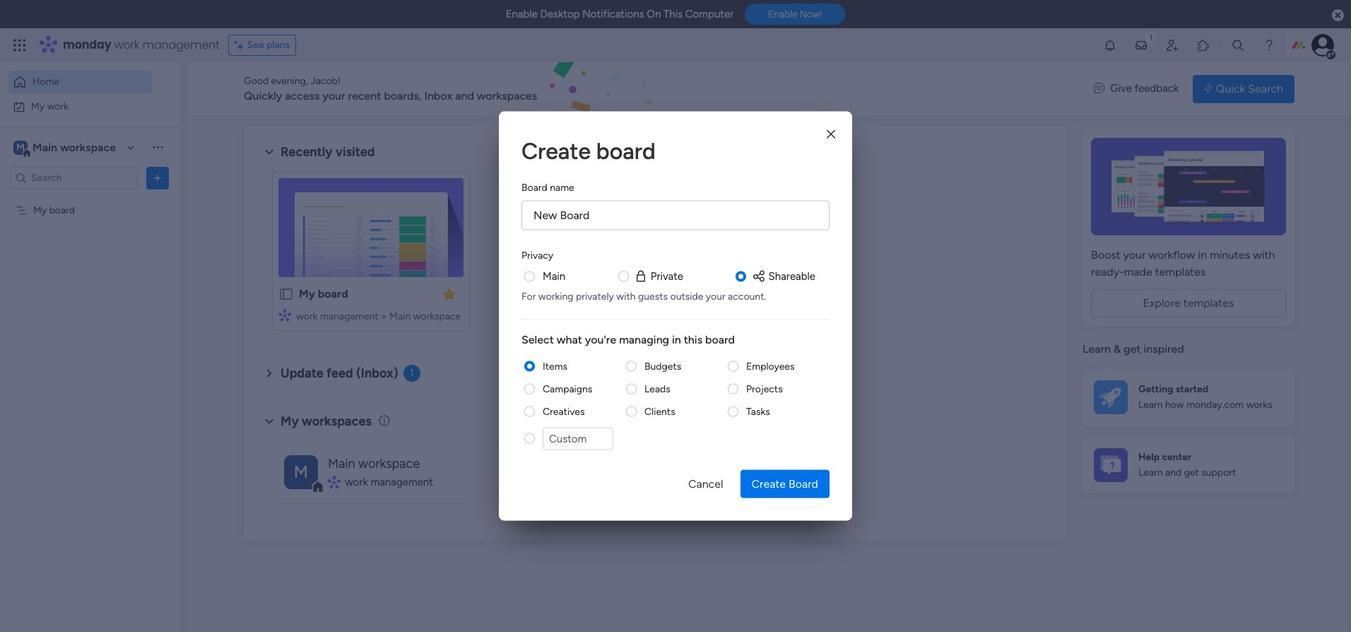 Task type: vqa. For each thing, say whether or not it's contained in the screenshot.
started at the right
yes



Task type: describe. For each thing, give the bounding box(es) containing it.
learn for help
[[1139, 467, 1163, 479]]

see
[[247, 39, 264, 51]]

recently visited
[[281, 144, 375, 160]]

projects
[[747, 382, 783, 395]]

account.
[[728, 290, 767, 302]]

getting
[[1139, 383, 1174, 395]]

jacob simon image
[[1312, 34, 1335, 57]]

recent
[[348, 89, 381, 103]]

learn for getting
[[1139, 399, 1163, 411]]

Custom field
[[543, 427, 614, 450]]

with inside boost your workflow in minutes with ready-made templates
[[1254, 248, 1276, 262]]

my board inside list box
[[33, 204, 75, 216]]

outside
[[671, 290, 704, 302]]

1
[[410, 367, 414, 379]]

0 vertical spatial workspace
[[60, 140, 116, 154]]

plans
[[267, 39, 290, 51]]

access
[[285, 89, 320, 103]]

select what you're managing in this board heading
[[522, 331, 830, 348]]

Board name field
[[522, 200, 830, 230]]

inspired
[[1144, 342, 1185, 356]]

items
[[543, 360, 568, 372]]

0 horizontal spatial workspace image
[[13, 140, 28, 155]]

work management > main workspace
[[296, 310, 461, 322]]

help image
[[1263, 38, 1277, 52]]

search
[[1249, 82, 1284, 95]]

jacob!
[[311, 75, 341, 87]]

component image for work management
[[328, 476, 340, 489]]

board inside list box
[[49, 204, 75, 216]]

templates image image
[[1096, 138, 1283, 235]]

feedback
[[1135, 82, 1179, 95]]

private
[[651, 270, 684, 282]]

close image
[[827, 129, 836, 139]]

create board button
[[741, 470, 830, 498]]

you're
[[585, 332, 617, 346]]

visited
[[336, 144, 375, 160]]

invite members image
[[1166, 38, 1180, 52]]

work down my workspaces on the bottom left of the page
[[345, 476, 368, 488]]

2 vertical spatial workspace
[[358, 456, 420, 471]]

evening,
[[271, 75, 308, 87]]

1 vertical spatial my board
[[299, 287, 348, 300]]

v2 bolt switch image
[[1205, 81, 1213, 97]]

with inside privacy element
[[617, 290, 636, 302]]

public board image
[[279, 286, 294, 302]]

what
[[557, 332, 582, 346]]

and inside good evening, jacob! quickly access your recent boards, inbox and workspaces
[[455, 89, 474, 103]]

templates inside button
[[1184, 296, 1235, 310]]

inbox
[[425, 89, 453, 103]]

see plans button
[[228, 35, 296, 56]]

boost
[[1092, 248, 1121, 262]]

main right ">"
[[390, 310, 411, 322]]

my work
[[31, 100, 69, 112]]

board name
[[522, 181, 575, 193]]

private button
[[634, 268, 684, 284]]

close my workspaces image
[[261, 413, 278, 430]]

this
[[684, 332, 703, 346]]

workflow
[[1149, 248, 1196, 262]]

explore templates
[[1144, 296, 1235, 310]]

board name heading
[[522, 180, 575, 195]]

computer
[[686, 8, 734, 21]]

cancel button
[[677, 470, 735, 498]]

templates inside boost your workflow in minutes with ready-made templates
[[1156, 265, 1206, 279]]

dapulse close image
[[1333, 8, 1345, 23]]

give
[[1111, 82, 1133, 95]]

leads
[[645, 382, 671, 395]]

apps image
[[1197, 38, 1211, 52]]

quick search button
[[1194, 75, 1295, 103]]

now!
[[800, 9, 823, 20]]

remove from favorites image
[[443, 287, 457, 301]]

explore
[[1144, 296, 1181, 310]]

employees
[[747, 360, 795, 372]]

enable for enable now!
[[769, 9, 798, 20]]

my inside button
[[31, 100, 45, 112]]

help center learn and get support
[[1139, 451, 1237, 479]]

explore templates button
[[1092, 289, 1287, 317]]

getting started element
[[1083, 369, 1295, 425]]

cancel
[[689, 477, 724, 490]]

main workspace inside the "workspace selection" element
[[33, 140, 116, 154]]

in inside heading
[[672, 332, 681, 346]]

name
[[550, 181, 575, 193]]

monday
[[63, 37, 111, 53]]

shareable button
[[752, 268, 816, 284]]

board inside heading
[[522, 181, 548, 193]]

ready-
[[1092, 265, 1125, 279]]

create board
[[752, 477, 819, 490]]

recently
[[281, 144, 333, 160]]

monday work management
[[63, 37, 220, 53]]

quick
[[1217, 82, 1246, 95]]

my board list box
[[0, 195, 180, 413]]

enable now! button
[[745, 4, 846, 25]]

work management
[[345, 476, 433, 488]]

(inbox)
[[356, 366, 398, 381]]

made
[[1125, 265, 1153, 279]]

working
[[539, 290, 574, 302]]

privately
[[576, 290, 614, 302]]

select what you're managing in this board
[[522, 332, 735, 346]]

create board
[[522, 138, 656, 164]]

guests
[[638, 290, 668, 302]]

boards,
[[384, 89, 422, 103]]

shareable
[[769, 270, 816, 282]]

your inside good evening, jacob! quickly access your recent boards, inbox and workspaces
[[323, 89, 345, 103]]

notifications
[[583, 8, 644, 21]]

started
[[1176, 383, 1209, 395]]

good evening, jacob! quickly access your recent boards, inbox and workspaces
[[244, 75, 538, 103]]

monday.com
[[1187, 399, 1244, 411]]

support
[[1202, 467, 1237, 479]]

center
[[1163, 451, 1192, 463]]

inbox image
[[1135, 38, 1149, 52]]

clients
[[645, 405, 676, 417]]



Task type: locate. For each thing, give the bounding box(es) containing it.
this
[[664, 8, 683, 21]]

management for work management
[[371, 476, 433, 488]]

0 vertical spatial with
[[1254, 248, 1276, 262]]

component image
[[279, 309, 291, 321], [328, 476, 340, 489]]

1 vertical spatial workspaces
[[302, 413, 372, 429]]

management
[[143, 37, 220, 53], [320, 310, 379, 322], [371, 476, 433, 488]]

workspaces down the update feed (inbox)
[[302, 413, 372, 429]]

1 horizontal spatial get
[[1185, 467, 1200, 479]]

enable left now!
[[769, 9, 798, 20]]

privacy element
[[522, 268, 830, 303]]

my board
[[33, 204, 75, 216], [299, 287, 348, 300]]

my work button
[[8, 95, 152, 118]]

on
[[647, 8, 661, 21]]

workspace down remove from favorites image
[[413, 310, 461, 322]]

main up "working"
[[543, 270, 566, 282]]

1 horizontal spatial m
[[294, 461, 308, 482]]

enable now!
[[769, 9, 823, 20]]

with right minutes
[[1254, 248, 1276, 262]]

main workspace
[[33, 140, 116, 154], [328, 456, 420, 471]]

update
[[281, 366, 324, 381]]

create for create board
[[522, 138, 591, 164]]

getting started learn how monday.com works
[[1139, 383, 1273, 411]]

m inside the "workspace selection" element
[[16, 141, 25, 153]]

select product image
[[13, 38, 27, 52]]

0 vertical spatial management
[[143, 37, 220, 53]]

and down the center
[[1166, 467, 1182, 479]]

home
[[33, 76, 60, 88]]

create up name
[[522, 138, 591, 164]]

m for the left workspace icon
[[16, 141, 25, 153]]

0 horizontal spatial in
[[672, 332, 681, 346]]

close recently visited image
[[261, 144, 278, 160]]

your
[[323, 89, 345, 103], [1124, 248, 1147, 262], [706, 290, 726, 302]]

0 horizontal spatial create
[[522, 138, 591, 164]]

managing
[[619, 332, 670, 346]]

1 vertical spatial board
[[789, 477, 819, 490]]

your down jacob!
[[323, 89, 345, 103]]

1 vertical spatial in
[[672, 332, 681, 346]]

1 horizontal spatial workspaces
[[477, 89, 538, 103]]

1 image
[[1145, 29, 1158, 45]]

0 horizontal spatial get
[[1124, 342, 1141, 356]]

1 horizontal spatial with
[[1254, 248, 1276, 262]]

creatives
[[543, 405, 585, 417]]

templates
[[1156, 265, 1206, 279], [1184, 296, 1235, 310]]

my workspaces
[[281, 413, 372, 429]]

enable desktop notifications on this computer
[[506, 8, 734, 21]]

board inside 'button'
[[789, 477, 819, 490]]

1 vertical spatial with
[[617, 290, 636, 302]]

1 horizontal spatial my board
[[299, 287, 348, 300]]

your inside boost your workflow in minutes with ready-made templates
[[1124, 248, 1147, 262]]

main inside privacy element
[[543, 270, 566, 282]]

0 horizontal spatial with
[[617, 290, 636, 302]]

0 horizontal spatial my board
[[33, 204, 75, 216]]

templates down the workflow
[[1156, 265, 1206, 279]]

home button
[[8, 71, 152, 93]]

get right & on the bottom of page
[[1124, 342, 1141, 356]]

work down the home at the top
[[47, 100, 69, 112]]

main workspace up work management on the left bottom of the page
[[328, 456, 420, 471]]

enable inside button
[[769, 9, 798, 20]]

my down search in workspace field
[[33, 204, 47, 216]]

0 vertical spatial and
[[455, 89, 474, 103]]

update feed (inbox)
[[281, 366, 398, 381]]

get
[[1124, 342, 1141, 356], [1185, 467, 1200, 479]]

get down the center
[[1185, 467, 1200, 479]]

component image for work management > main workspace
[[279, 309, 291, 321]]

0 horizontal spatial m
[[16, 141, 25, 153]]

for working privately with guests outside your account.
[[522, 290, 767, 302]]

desktop
[[541, 8, 580, 21]]

1 horizontal spatial your
[[706, 290, 726, 302]]

my board down search in workspace field
[[33, 204, 75, 216]]

create right cancel
[[752, 477, 786, 490]]

enable for enable desktop notifications on this computer
[[506, 8, 538, 21]]

in left minutes
[[1199, 248, 1208, 262]]

learn inside help center learn and get support
[[1139, 467, 1163, 479]]

my right close my workspaces image
[[281, 413, 299, 429]]

Search in workspace field
[[30, 170, 118, 186]]

with left guests
[[617, 290, 636, 302]]

help
[[1139, 451, 1160, 463]]

learn inside getting started learn how monday.com works
[[1139, 399, 1163, 411]]

2 vertical spatial management
[[371, 476, 433, 488]]

create inside 'button'
[[752, 477, 786, 490]]

minutes
[[1210, 248, 1251, 262]]

0 vertical spatial your
[[323, 89, 345, 103]]

1 vertical spatial and
[[1166, 467, 1182, 479]]

1 vertical spatial management
[[320, 310, 379, 322]]

v2 user feedback image
[[1095, 81, 1105, 97]]

my down the home at the top
[[31, 100, 45, 112]]

m for right workspace icon
[[294, 461, 308, 482]]

and
[[455, 89, 474, 103], [1166, 467, 1182, 479]]

and inside help center learn and get support
[[1166, 467, 1182, 479]]

templates right 'explore'
[[1184, 296, 1235, 310]]

quickly
[[244, 89, 282, 103]]

1 horizontal spatial enable
[[769, 9, 798, 20]]

2 vertical spatial your
[[706, 290, 726, 302]]

learn
[[1083, 342, 1111, 356], [1139, 399, 1163, 411], [1139, 467, 1163, 479]]

tasks
[[747, 405, 771, 417]]

in
[[1199, 248, 1208, 262], [672, 332, 681, 346]]

0 horizontal spatial workspaces
[[302, 413, 372, 429]]

0 horizontal spatial main workspace
[[33, 140, 116, 154]]

work
[[114, 37, 140, 53], [47, 100, 69, 112], [296, 310, 318, 322], [345, 476, 368, 488]]

enable left desktop
[[506, 8, 538, 21]]

main inside the "workspace selection" element
[[33, 140, 57, 154]]

create for create board
[[752, 477, 786, 490]]

workspaces
[[477, 89, 538, 103], [302, 413, 372, 429]]

privacy heading
[[522, 248, 554, 263]]

1 vertical spatial templates
[[1184, 296, 1235, 310]]

1 vertical spatial workspace image
[[284, 455, 318, 489]]

with
[[1254, 248, 1276, 262], [617, 290, 636, 302]]

workspace
[[60, 140, 116, 154], [413, 310, 461, 322], [358, 456, 420, 471]]

your up the made
[[1124, 248, 1147, 262]]

1 vertical spatial m
[[294, 461, 308, 482]]

0 vertical spatial m
[[16, 141, 25, 153]]

main button
[[543, 268, 566, 284]]

0 horizontal spatial enable
[[506, 8, 538, 21]]

give feedback
[[1111, 82, 1179, 95]]

help center element
[[1083, 437, 1295, 493]]

0 vertical spatial main workspace
[[33, 140, 116, 154]]

get inside help center learn and get support
[[1185, 467, 1200, 479]]

workspace selection element
[[13, 139, 118, 157]]

1 vertical spatial learn
[[1139, 399, 1163, 411]]

m
[[16, 141, 25, 153], [294, 461, 308, 482]]

my board right "public board" image
[[299, 287, 348, 300]]

0 vertical spatial create
[[522, 138, 591, 164]]

1 horizontal spatial in
[[1199, 248, 1208, 262]]

budgets
[[645, 360, 682, 372]]

0 horizontal spatial board
[[522, 181, 548, 193]]

1 vertical spatial your
[[1124, 248, 1147, 262]]

main workspace up search in workspace field
[[33, 140, 116, 154]]

1 vertical spatial create
[[752, 477, 786, 490]]

1 horizontal spatial component image
[[328, 476, 340, 489]]

my inside list box
[[33, 204, 47, 216]]

good
[[244, 75, 269, 87]]

0 horizontal spatial your
[[323, 89, 345, 103]]

your inside privacy element
[[706, 290, 726, 302]]

workspace up search in workspace field
[[60, 140, 116, 154]]

notifications image
[[1104, 38, 1118, 52]]

main down my workspaces on the bottom left of the page
[[328, 456, 355, 471]]

1 horizontal spatial main workspace
[[328, 456, 420, 471]]

>
[[381, 310, 387, 322]]

1 vertical spatial main workspace
[[328, 456, 420, 471]]

my right "public board" image
[[299, 287, 315, 300]]

search everything image
[[1232, 38, 1246, 52]]

board
[[597, 138, 656, 164], [49, 204, 75, 216], [318, 287, 348, 300], [706, 332, 735, 346]]

1 horizontal spatial board
[[789, 477, 819, 490]]

0 vertical spatial learn
[[1083, 342, 1111, 356]]

select
[[522, 332, 554, 346]]

component image left work management on the left bottom of the page
[[328, 476, 340, 489]]

1 horizontal spatial create
[[752, 477, 786, 490]]

workspaces right inbox
[[477, 89, 538, 103]]

workspace image
[[13, 140, 28, 155], [284, 455, 318, 489]]

0 vertical spatial templates
[[1156, 265, 1206, 279]]

0 vertical spatial get
[[1124, 342, 1141, 356]]

in left "this"
[[672, 332, 681, 346]]

quick search
[[1217, 82, 1284, 95]]

option
[[0, 197, 180, 200]]

1 horizontal spatial and
[[1166, 467, 1182, 479]]

campaigns
[[543, 382, 593, 395]]

learn left & on the bottom of page
[[1083, 342, 1111, 356]]

0 vertical spatial in
[[1199, 248, 1208, 262]]

and right inbox
[[455, 89, 474, 103]]

board
[[522, 181, 548, 193], [789, 477, 819, 490]]

&
[[1114, 342, 1121, 356]]

work up update
[[296, 310, 318, 322]]

create board heading
[[522, 134, 830, 168]]

0 vertical spatial workspace image
[[13, 140, 28, 155]]

workspaces inside good evening, jacob! quickly access your recent boards, inbox and workspaces
[[477, 89, 538, 103]]

learn down getting
[[1139, 399, 1163, 411]]

component image down "public board" image
[[279, 309, 291, 321]]

your right outside
[[706, 290, 726, 302]]

0 vertical spatial component image
[[279, 309, 291, 321]]

how
[[1166, 399, 1185, 411]]

work inside button
[[47, 100, 69, 112]]

see plans
[[247, 39, 290, 51]]

management for work management > main workspace
[[320, 310, 379, 322]]

2 vertical spatial learn
[[1139, 467, 1163, 479]]

create
[[522, 138, 591, 164], [752, 477, 786, 490]]

0 vertical spatial board
[[522, 181, 548, 193]]

feed
[[327, 366, 353, 381]]

learn & get inspired
[[1083, 342, 1185, 356]]

0 horizontal spatial and
[[455, 89, 474, 103]]

1 vertical spatial workspace
[[413, 310, 461, 322]]

main down my work
[[33, 140, 57, 154]]

create inside heading
[[522, 138, 591, 164]]

in inside boost your workflow in minutes with ready-made templates
[[1199, 248, 1208, 262]]

0 vertical spatial my board
[[33, 204, 75, 216]]

0 horizontal spatial component image
[[279, 309, 291, 321]]

1 vertical spatial component image
[[328, 476, 340, 489]]

boost your workflow in minutes with ready-made templates
[[1092, 248, 1276, 279]]

workspace up work management on the left bottom of the page
[[358, 456, 420, 471]]

open update feed (inbox) image
[[261, 365, 278, 382]]

for
[[522, 290, 536, 302]]

work right monday at the left
[[114, 37, 140, 53]]

works
[[1247, 399, 1273, 411]]

1 vertical spatial get
[[1185, 467, 1200, 479]]

0 vertical spatial workspaces
[[477, 89, 538, 103]]

2 horizontal spatial your
[[1124, 248, 1147, 262]]

learn down help
[[1139, 467, 1163, 479]]

main
[[33, 140, 57, 154], [543, 270, 566, 282], [390, 310, 411, 322], [328, 456, 355, 471]]

1 horizontal spatial workspace image
[[284, 455, 318, 489]]

select what you're managing in this board option group
[[522, 359, 830, 458]]



